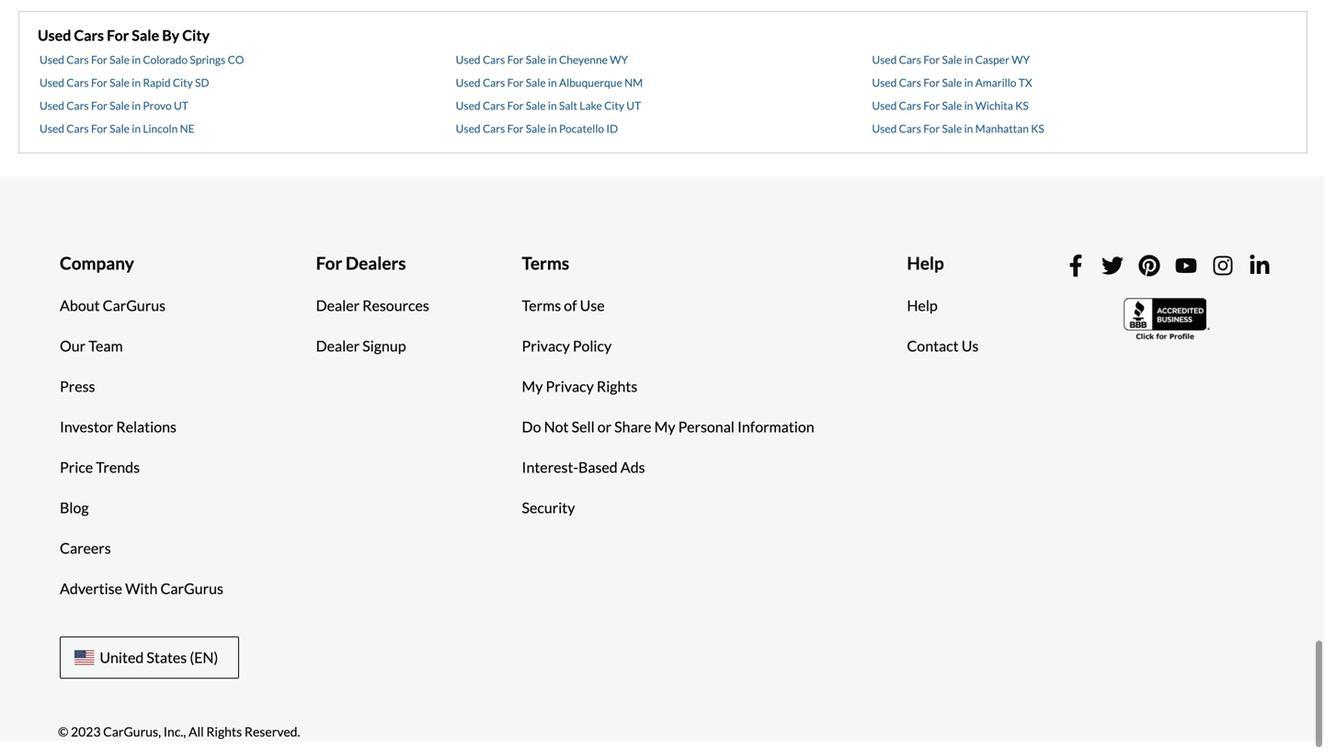 Task type: vqa. For each thing, say whether or not it's contained in the screenshot.


Task type: locate. For each thing, give the bounding box(es) containing it.
cars up used cars for sale in albuquerque nm link
[[483, 53, 505, 66]]

help up the help 'link'
[[907, 253, 944, 274]]

0 vertical spatial terms
[[522, 253, 569, 274]]

ks right manhattan
[[1031, 122, 1045, 135]]

in down used cars for sale in wichita ks link on the top right of page
[[964, 122, 973, 135]]

all
[[189, 724, 204, 740]]

wy for used cars for sale in casper wy
[[1012, 53, 1030, 66]]

cargurus up team
[[103, 297, 166, 315]]

sale up used cars for sale in amarillo tx
[[942, 53, 962, 66]]

for up used cars for sale in provo ut link
[[91, 76, 107, 89]]

cars up 'used cars for sale in amarillo tx' link
[[899, 53, 921, 66]]

colorado
[[143, 53, 188, 66]]

2 help from the top
[[907, 297, 938, 315]]

cars up 'used cars for sale in colorado springs co' at left
[[74, 26, 104, 44]]

used cars for sale in manhattan ks link
[[872, 122, 1045, 135]]

investor relations
[[60, 418, 177, 436]]

for for lincoln
[[91, 122, 107, 135]]

sale up used cars for sale in albuquerque nm
[[526, 53, 546, 66]]

terms for terms of use
[[522, 297, 561, 315]]

1 vertical spatial rights
[[206, 724, 242, 740]]

my right share
[[654, 418, 676, 436]]

tx
[[1019, 76, 1032, 89]]

sale for casper
[[942, 53, 962, 66]]

used down used cars for sale in salt lake city ut
[[456, 122, 481, 135]]

used cars for sale in albuquerque nm
[[456, 76, 643, 89]]

united
[[100, 649, 144, 667]]

cars for used cars for sale in manhattan ks
[[899, 122, 921, 135]]

sale down used cars for sale in amarillo tx
[[942, 99, 962, 112]]

in for albuquerque
[[548, 76, 557, 89]]

1 horizontal spatial ut
[[627, 99, 641, 112]]

for up 'used cars for sale in amarillo tx' link
[[924, 53, 940, 66]]

of
[[564, 297, 577, 315]]

0 horizontal spatial ut
[[174, 99, 188, 112]]

in for provo
[[132, 99, 141, 112]]

for up used cars for sale in albuquerque nm link
[[507, 53, 524, 66]]

2 dealer from the top
[[316, 337, 360, 355]]

used cars for sale in manhattan ks
[[872, 122, 1045, 135]]

for down used cars for sale in provo ut link
[[91, 122, 107, 135]]

in left the provo
[[132, 99, 141, 112]]

advertise with cargurus link
[[46, 569, 237, 609]]

cars down used cars for sale in amarillo tx
[[899, 99, 921, 112]]

information
[[738, 418, 815, 436]]

for down used cars for sale in salt lake city ut link
[[507, 122, 524, 135]]

used cars for sale in provo ut link
[[40, 99, 188, 112]]

for down the used cars for sale in cheyenne wy
[[507, 76, 524, 89]]

used for used cars for sale in rapid city sd
[[40, 76, 64, 89]]

used for used cars for sale in lincoln ne
[[40, 122, 64, 135]]

sale up used cars for sale in lincoln ne
[[110, 99, 130, 112]]

used down used cars for sale in provo ut link
[[40, 122, 64, 135]]

used for used cars for sale in amarillo tx
[[872, 76, 897, 89]]

0 vertical spatial privacy
[[522, 337, 570, 355]]

1 vertical spatial help
[[907, 297, 938, 315]]

help
[[907, 253, 944, 274], [907, 297, 938, 315]]

sale for salt
[[526, 99, 546, 112]]

in up used cars for sale in albuquerque nm
[[548, 53, 557, 66]]

in for salt
[[548, 99, 557, 112]]

wy
[[610, 53, 628, 66], [1012, 53, 1030, 66]]

do not sell or share my personal information
[[522, 418, 815, 436]]

1 vertical spatial ks
[[1031, 122, 1045, 135]]

2 wy from the left
[[1012, 53, 1030, 66]]

cars up used cars for sale in provo ut
[[66, 76, 89, 89]]

0 vertical spatial my
[[522, 378, 543, 396]]

cars down used cars for sale in salt lake city ut link
[[483, 122, 505, 135]]

used down "used cars for sale in wichita ks" at the right top
[[872, 122, 897, 135]]

dealer left signup on the top left of page
[[316, 337, 360, 355]]

2 ut from the left
[[627, 99, 641, 112]]

help link
[[893, 286, 952, 326]]

in left 'amarillo'
[[964, 76, 973, 89]]

trends
[[96, 459, 140, 477]]

investor relations link
[[46, 407, 190, 448]]

©
[[58, 724, 68, 740]]

in for casper
[[964, 53, 973, 66]]

price
[[60, 459, 93, 477]]

not
[[544, 418, 569, 436]]

0 vertical spatial dealer
[[316, 297, 360, 315]]

1 horizontal spatial ks
[[1031, 122, 1045, 135]]

sale down used cars for sale in casper wy link
[[942, 76, 962, 89]]

used cars for sale in cheyenne wy
[[456, 53, 628, 66]]

ut
[[174, 99, 188, 112], [627, 99, 641, 112]]

wy up tx
[[1012, 53, 1030, 66]]

ne
[[180, 122, 195, 135]]

used cars for sale in colorado springs co
[[40, 53, 244, 66]]

0 horizontal spatial wy
[[610, 53, 628, 66]]

terms of use link
[[508, 286, 619, 326]]

sale down the used cars for sale in cheyenne wy
[[526, 76, 546, 89]]

0 vertical spatial help
[[907, 253, 944, 274]]

my up the do at the left of the page
[[522, 378, 543, 396]]

cargurus
[[103, 297, 166, 315], [160, 580, 223, 598]]

cars up 'used cars for sale in rapid city sd'
[[66, 53, 89, 66]]

2 terms from the top
[[522, 297, 561, 315]]

sell
[[572, 418, 595, 436]]

terms up terms of use
[[522, 253, 569, 274]]

albuquerque
[[559, 76, 622, 89]]

in up 'used cars for sale in rapid city sd'
[[132, 53, 141, 66]]

0 vertical spatial cargurus
[[103, 297, 166, 315]]

us
[[962, 337, 979, 355]]

used down used cars for sale by city
[[40, 53, 64, 66]]

sale for manhattan
[[942, 122, 962, 135]]

1 dealer from the top
[[316, 297, 360, 315]]

cars for used cars for sale in casper wy
[[899, 53, 921, 66]]

dealers
[[346, 253, 406, 274]]

sale down used cars for sale in wichita ks link on the top right of page
[[942, 122, 962, 135]]

dealer for dealer resources
[[316, 297, 360, 315]]

used down used cars for sale in amarillo tx
[[872, 99, 897, 112]]

security link
[[508, 488, 589, 528]]

dealer up dealer signup
[[316, 297, 360, 315]]

cars for used cars for sale in amarillo tx
[[899, 76, 921, 89]]

resources
[[363, 297, 429, 315]]

cars for used cars for sale in albuquerque nm
[[483, 76, 505, 89]]

sale for cheyenne
[[526, 53, 546, 66]]

for down used cars for sale in amarillo tx
[[924, 99, 940, 112]]

© 2023 cargurus, inc., all rights reserved.
[[58, 724, 300, 740]]

0 horizontal spatial ks
[[1016, 99, 1029, 112]]

or
[[598, 418, 612, 436]]

terms for terms
[[522, 253, 569, 274]]

in up used cars for sale in salt lake city ut link
[[548, 76, 557, 89]]

about
[[60, 297, 100, 315]]

for dealers
[[316, 253, 406, 274]]

for up 'used cars for sale in colorado springs co' at left
[[107, 26, 129, 44]]

used up used cars for sale in provo ut
[[40, 76, 64, 89]]

sale for lincoln
[[110, 122, 130, 135]]

sale down used cars for sale in salt lake city ut link
[[526, 122, 546, 135]]

ks down tx
[[1016, 99, 1029, 112]]

1 terms from the top
[[522, 253, 569, 274]]

in for colorado
[[132, 53, 141, 66]]

in left lincoln
[[132, 122, 141, 135]]

policy
[[573, 337, 612, 355]]

sale up used cars for sale in rapid city sd link
[[110, 53, 130, 66]]

cars up used cars for sale in wichita ks link on the top right of page
[[899, 76, 921, 89]]

relations
[[116, 418, 177, 436]]

city left sd
[[173, 76, 193, 89]]

cars
[[74, 26, 104, 44], [66, 53, 89, 66], [483, 53, 505, 66], [899, 53, 921, 66], [66, 76, 89, 89], [483, 76, 505, 89], [899, 76, 921, 89], [66, 99, 89, 112], [483, 99, 505, 112], [899, 99, 921, 112], [66, 122, 89, 135], [483, 122, 505, 135], [899, 122, 921, 135]]

used for used cars for sale in salt lake city ut
[[456, 99, 481, 112]]

interest-
[[522, 459, 578, 477]]

in for wichita
[[964, 99, 973, 112]]

ut up ne
[[174, 99, 188, 112]]

0 vertical spatial ks
[[1016, 99, 1029, 112]]

ks
[[1016, 99, 1029, 112], [1031, 122, 1045, 135]]

used cars for sale in colorado springs co link
[[40, 53, 244, 66]]

in up used cars for sale in manhattan ks
[[964, 99, 973, 112]]

for down used cars for sale in wichita ks link on the top right of page
[[924, 122, 940, 135]]

terms left of
[[522, 297, 561, 315]]

by
[[162, 26, 180, 44]]

sale up used cars for sale in pocatello id link
[[526, 99, 546, 112]]

our team
[[60, 337, 123, 355]]

used cars for sale in rapid city sd
[[40, 76, 209, 89]]

used for used cars for sale in colorado springs co
[[40, 53, 64, 66]]

used for used cars for sale in cheyenne wy
[[456, 53, 481, 66]]

in down used cars for sale in salt lake city ut link
[[548, 122, 557, 135]]

sale up used cars for sale in provo ut link
[[110, 76, 130, 89]]

used up used cars for sale in albuquerque nm link
[[456, 53, 481, 66]]

for up used cars for sale in wichita ks link on the top right of page
[[924, 76, 940, 89]]

pocatello
[[559, 122, 604, 135]]

for for amarillo
[[924, 76, 940, 89]]

us image
[[74, 651, 94, 666]]

used cars for sale by city
[[38, 26, 210, 44]]

cars up used cars for sale in lincoln ne
[[66, 99, 89, 112]]

cars down "used cars for sale in wichita ks" at the right top
[[899, 122, 921, 135]]

in
[[132, 53, 141, 66], [548, 53, 557, 66], [964, 53, 973, 66], [132, 76, 141, 89], [548, 76, 557, 89], [964, 76, 973, 89], [132, 99, 141, 112], [548, 99, 557, 112], [964, 99, 973, 112], [132, 122, 141, 135], [548, 122, 557, 135], [964, 122, 973, 135]]

cargurus right the with
[[160, 580, 223, 598]]

used down the used cars for sale in cheyenne wy
[[456, 76, 481, 89]]

used
[[38, 26, 71, 44], [40, 53, 64, 66], [456, 53, 481, 66], [872, 53, 897, 66], [40, 76, 64, 89], [456, 76, 481, 89], [872, 76, 897, 89], [40, 99, 64, 112], [456, 99, 481, 112], [872, 99, 897, 112], [40, 122, 64, 135], [456, 122, 481, 135], [872, 122, 897, 135]]

provo
[[143, 99, 172, 112]]

cars for used cars for sale in salt lake city ut
[[483, 99, 505, 112]]

used for used cars for sale in provo ut
[[40, 99, 64, 112]]

used cars for sale in pocatello id link
[[456, 122, 618, 135]]

for up used cars for sale in pocatello id
[[507, 99, 524, 112]]

for for pocatello
[[507, 122, 524, 135]]

for up 'used cars for sale in rapid city sd'
[[91, 53, 107, 66]]

for for cheyenne
[[507, 53, 524, 66]]

1 vertical spatial terms
[[522, 297, 561, 315]]

used cars for sale in lincoln ne
[[40, 122, 195, 135]]

in left the salt
[[548, 99, 557, 112]]

terms of use
[[522, 297, 605, 315]]

cars down the used cars for sale in cheyenne wy link at top left
[[483, 76, 505, 89]]

contact
[[907, 337, 959, 355]]

cars for used cars for sale in provo ut
[[66, 99, 89, 112]]

springs
[[190, 53, 226, 66]]

1 vertical spatial my
[[654, 418, 676, 436]]

city right by
[[182, 26, 210, 44]]

privacy down terms of use link
[[522, 337, 570, 355]]

wichita
[[975, 99, 1013, 112]]

for left dealers
[[316, 253, 342, 274]]

used up used cars for sale in rapid city sd link
[[38, 26, 71, 44]]

team
[[88, 337, 123, 355]]

rights right all
[[206, 724, 242, 740]]

1 vertical spatial dealer
[[316, 337, 360, 355]]

used up used cars for sale in lincoln ne
[[40, 99, 64, 112]]

in left rapid on the top
[[132, 76, 141, 89]]

1 horizontal spatial wy
[[1012, 53, 1030, 66]]

wy up nm
[[610, 53, 628, 66]]

dealer signup
[[316, 337, 406, 355]]

privacy
[[522, 337, 570, 355], [546, 378, 594, 396]]

nm
[[625, 76, 643, 89]]

ut down nm
[[627, 99, 641, 112]]

about cargurus link
[[46, 286, 179, 326]]

used up used cars for sale in pocatello id
[[456, 99, 481, 112]]

in left casper
[[964, 53, 973, 66]]

used cars for sale in wichita ks link
[[872, 99, 1029, 112]]

help up contact
[[907, 297, 938, 315]]

used up used cars for sale in wichita ks link on the top right of page
[[872, 76, 897, 89]]

dealer
[[316, 297, 360, 315], [316, 337, 360, 355]]

used for used cars for sale in albuquerque nm
[[456, 76, 481, 89]]

1 wy from the left
[[610, 53, 628, 66]]

sd
[[195, 76, 209, 89]]

cars up used cars for sale in pocatello id
[[483, 99, 505, 112]]

our
[[60, 337, 86, 355]]

city up id on the left top of the page
[[604, 99, 624, 112]]

cars down used cars for sale in provo ut link
[[66, 122, 89, 135]]

used up 'used cars for sale in amarillo tx' link
[[872, 53, 897, 66]]

price trends
[[60, 459, 140, 477]]

used for used cars for sale in pocatello id
[[456, 122, 481, 135]]

sale for amarillo
[[942, 76, 962, 89]]

for up used cars for sale in lincoln ne
[[91, 99, 107, 112]]

sale down used cars for sale in provo ut link
[[110, 122, 130, 135]]

dealer resources
[[316, 297, 429, 315]]

for for rapid
[[91, 76, 107, 89]]

1 horizontal spatial rights
[[597, 378, 638, 396]]

rights up or at the bottom left of page
[[597, 378, 638, 396]]

sale up 'used cars for sale in colorado springs co' at left
[[132, 26, 159, 44]]

contact us
[[907, 337, 979, 355]]

privacy down privacy policy link
[[546, 378, 594, 396]]



Task type: describe. For each thing, give the bounding box(es) containing it.
click for the bbb business review of this auto listing service in cambridge ma image
[[1124, 296, 1212, 342]]

cars for used cars for sale by city
[[74, 26, 104, 44]]

lake
[[580, 99, 602, 112]]

amarillo
[[975, 76, 1017, 89]]

reserved.
[[245, 724, 300, 740]]

salt
[[559, 99, 578, 112]]

used cars for sale in amarillo tx
[[872, 76, 1032, 89]]

our team link
[[46, 326, 137, 367]]

used cars for sale in rapid city sd link
[[40, 76, 209, 89]]

for for casper
[[924, 53, 940, 66]]

united states (en)
[[100, 649, 218, 667]]

help inside 'link'
[[907, 297, 938, 315]]

for for colorado
[[91, 53, 107, 66]]

in for amarillo
[[964, 76, 973, 89]]

inc.,
[[163, 724, 186, 740]]

ks for used cars for sale in manhattan ks
[[1031, 122, 1045, 135]]

privacy policy
[[522, 337, 612, 355]]

cars for used cars for sale in cheyenne wy
[[483, 53, 505, 66]]

used for used cars for sale in casper wy
[[872, 53, 897, 66]]

1 horizontal spatial my
[[654, 418, 676, 436]]

dealer resources link
[[302, 286, 443, 326]]

1 vertical spatial city
[[173, 76, 193, 89]]

1 help from the top
[[907, 253, 944, 274]]

used cars for sale in cheyenne wy link
[[456, 53, 628, 66]]

security
[[522, 499, 575, 517]]

for for city
[[107, 26, 129, 44]]

in for pocatello
[[548, 122, 557, 135]]

press
[[60, 378, 95, 396]]

blog
[[60, 499, 89, 517]]

manhattan
[[975, 122, 1029, 135]]

used cars for sale in pocatello id
[[456, 122, 618, 135]]

sale for albuquerque
[[526, 76, 546, 89]]

used cars for sale in wichita ks
[[872, 99, 1029, 112]]

1 ut from the left
[[174, 99, 188, 112]]

ads
[[621, 459, 645, 477]]

states
[[147, 649, 187, 667]]

1 vertical spatial cargurus
[[160, 580, 223, 598]]

used for used cars for sale in wichita ks
[[872, 99, 897, 112]]

careers
[[60, 540, 111, 557]]

cargurus,
[[103, 724, 161, 740]]

rapid
[[143, 76, 171, 89]]

1 vertical spatial privacy
[[546, 378, 594, 396]]

2 vertical spatial city
[[604, 99, 624, 112]]

for for provo
[[91, 99, 107, 112]]

for for albuquerque
[[507, 76, 524, 89]]

contact us link
[[893, 326, 993, 367]]

in for cheyenne
[[548, 53, 557, 66]]

for for salt
[[507, 99, 524, 112]]

used cars for sale in amarillo tx link
[[872, 76, 1032, 89]]

for for wichita
[[924, 99, 940, 112]]

dealer for dealer signup
[[316, 337, 360, 355]]

about cargurus
[[60, 297, 166, 315]]

with
[[125, 580, 158, 598]]

used cars for sale in lincoln ne link
[[40, 122, 195, 135]]

casper
[[975, 53, 1010, 66]]

used cars for sale in albuquerque nm link
[[456, 76, 643, 89]]

cars for used cars for sale in rapid city sd
[[66, 76, 89, 89]]

price trends link
[[46, 448, 154, 488]]

cars for used cars for sale in colorado springs co
[[66, 53, 89, 66]]

sale for colorado
[[110, 53, 130, 66]]

used for used cars for sale by city
[[38, 26, 71, 44]]

sale for rapid
[[110, 76, 130, 89]]

co
[[228, 53, 244, 66]]

cars for used cars for sale in pocatello id
[[483, 122, 505, 135]]

used cars for sale in casper wy
[[872, 53, 1030, 66]]

0 vertical spatial rights
[[597, 378, 638, 396]]

sale for provo
[[110, 99, 130, 112]]

in for lincoln
[[132, 122, 141, 135]]

advertise
[[60, 580, 122, 598]]

2023
[[71, 724, 101, 740]]

sale for pocatello
[[526, 122, 546, 135]]

my privacy rights link
[[508, 367, 651, 407]]

used cars for sale in salt lake city ut link
[[456, 99, 641, 112]]

use
[[580, 297, 605, 315]]

based
[[578, 459, 618, 477]]

personal
[[678, 418, 735, 436]]

sale for city
[[132, 26, 159, 44]]

0 vertical spatial city
[[182, 26, 210, 44]]

signup
[[363, 337, 406, 355]]

interest-based ads link
[[508, 448, 659, 488]]

id
[[606, 122, 618, 135]]

used cars for sale in salt lake city ut
[[456, 99, 641, 112]]

(en)
[[190, 649, 218, 667]]

dealer signup link
[[302, 326, 420, 367]]

for for manhattan
[[924, 122, 940, 135]]

in for manhattan
[[964, 122, 973, 135]]

do not sell or share my personal information link
[[508, 407, 828, 448]]

cars for used cars for sale in lincoln ne
[[66, 122, 89, 135]]

investor
[[60, 418, 113, 436]]

press link
[[46, 367, 109, 407]]

do
[[522, 418, 541, 436]]

interest-based ads
[[522, 459, 645, 477]]

wy for used cars for sale in cheyenne wy
[[610, 53, 628, 66]]

used cars for sale in casper wy link
[[872, 53, 1030, 66]]

careers link
[[46, 528, 125, 569]]

sale for wichita
[[942, 99, 962, 112]]

in for rapid
[[132, 76, 141, 89]]

cars for used cars for sale in wichita ks
[[899, 99, 921, 112]]

blog link
[[46, 488, 103, 528]]

used cars for sale in provo ut
[[40, 99, 188, 112]]

0 horizontal spatial my
[[522, 378, 543, 396]]

share
[[615, 418, 652, 436]]

used for used cars for sale in manhattan ks
[[872, 122, 897, 135]]

ks for used cars for sale in wichita ks
[[1016, 99, 1029, 112]]

0 horizontal spatial rights
[[206, 724, 242, 740]]

privacy policy link
[[508, 326, 626, 367]]



